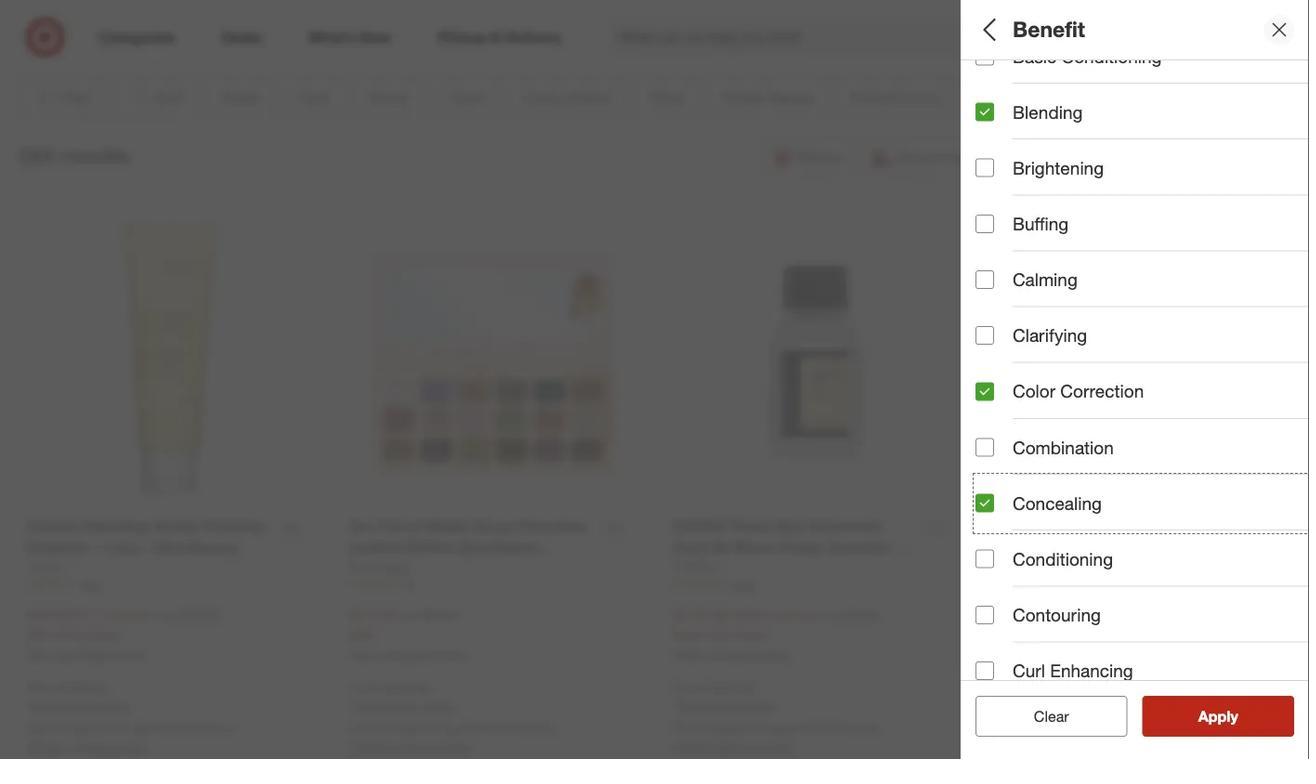 Task type: vqa. For each thing, say whether or not it's contained in the screenshot.


Task type: locate. For each thing, give the bounding box(es) containing it.
7 link
[[1245, 17, 1286, 58]]

south
[[159, 721, 194, 737], [482, 721, 517, 737], [806, 721, 840, 737]]

)
[[150, 607, 153, 623], [816, 607, 820, 623]]

1 stores from the left
[[111, 739, 146, 755]]

gray;
[[1162, 106, 1191, 123]]

reg
[[157, 607, 176, 623], [397, 607, 416, 623], [823, 607, 842, 623]]

lamar for $24.00
[[197, 721, 234, 737]]

skin type button
[[976, 590, 1309, 655]]

0 horizontal spatial not
[[26, 721, 47, 737]]

1997 link
[[673, 577, 959, 593]]

( inside $24.00 ( $5.71 /ounce ) reg $30.00 sale ends today when purchased online
[[74, 607, 78, 623]]

exclusions for $24.00
[[31, 698, 93, 715]]

1 ( from the left
[[74, 607, 78, 623]]

ends inside "$3.50 - $8.40 sale ends today when purchased online"
[[1025, 627, 1054, 643]]

exclusions apply. link for $24.00
[[31, 698, 131, 715]]

color inside benefit blending; color correction; concealing
[[1034, 496, 1066, 513]]

today inside $24.00 ( $5.71 /ounce ) reg $30.00 sale ends today when purchased online
[[87, 626, 120, 642]]

free for $24.00
[[26, 679, 52, 695]]

nearby for $27.00
[[391, 739, 430, 755]]

color inside color beige; black; blue; brown; gold; gray; clear; orange; pink;
[[976, 82, 1021, 104]]

skin type
[[976, 609, 1056, 630]]

0 horizontal spatial results
[[61, 143, 130, 169]]

2 nearby from the left
[[391, 739, 430, 755]]

concealing inside benefit dialog
[[1013, 492, 1102, 514]]

2 horizontal spatial available
[[697, 721, 748, 737]]

0 horizontal spatial )
[[150, 607, 153, 623]]

conditioning
[[1061, 45, 1162, 67], [1013, 548, 1113, 570]]

2 horizontal spatial check nearby stores button
[[673, 738, 793, 757]]

shipping inside the free shipping * exclusions apply.
[[1025, 680, 1075, 696]]

$5.71
[[78, 607, 109, 623]]

results for 584 results
[[61, 143, 130, 169]]

results right "584"
[[61, 143, 130, 169]]

free down "$5.95"
[[673, 679, 698, 695]]

0 horizontal spatial austin
[[119, 721, 155, 737]]

sale down $24.00
[[26, 626, 51, 642]]

$24.00 ( $5.71 /ounce ) reg $30.00 sale ends today when purchased online
[[26, 605, 218, 662]]

1 at from the left
[[105, 721, 116, 737]]

curl
[[1013, 660, 1045, 681]]

1 vertical spatial conditioning
[[1013, 548, 1113, 570]]

3 lamar from the left
[[844, 721, 880, 737]]

sale down $3.50
[[996, 627, 1021, 643]]

clear inside clear all button
[[1025, 707, 1060, 725]]

facts
[[1035, 414, 1080, 435]]

2 horizontal spatial lamar
[[844, 721, 880, 737]]

sale inside "$3.50 - $8.40 sale ends today when purchased online"
[[996, 627, 1021, 643]]

0 horizontal spatial (
[[74, 607, 78, 623]]

orange;
[[1230, 106, 1274, 123]]

2 free shipping * * exclusions apply. not available at austin south lamar check nearby stores from the left
[[349, 679, 557, 755]]

0 horizontal spatial today
[[87, 626, 120, 642]]

at for $24.00
[[105, 721, 116, 737]]

apply. for $24.00
[[96, 698, 131, 715]]

2 ) from the left
[[816, 607, 820, 623]]

1 horizontal spatial nearby
[[391, 739, 430, 755]]

brightening
[[1013, 157, 1104, 178]]

Calming checkbox
[[976, 270, 994, 289]]

benefit inside benefit blending; color correction; concealing
[[976, 473, 1035, 494]]

) down 865 link in the left of the page
[[150, 607, 153, 623]]

benefit inside dialog
[[1013, 16, 1085, 42]]

apply. for $27.00
[[420, 698, 455, 715]]

0 horizontal spatial nearby
[[67, 739, 107, 755]]

0 horizontal spatial check nearby stores button
[[26, 738, 146, 757]]

contouring
[[1013, 604, 1101, 625]]

( for $5.95
[[713, 607, 716, 623]]

free down $24.00
[[26, 679, 52, 695]]

3 south from the left
[[806, 721, 840, 737]]

color inside benefit dialog
[[1013, 381, 1055, 402]]

1 horizontal spatial results
[[1210, 707, 1258, 725]]

1 horizontal spatial available
[[374, 721, 424, 737]]

guest
[[976, 147, 1025, 169]]

3 not from the left
[[673, 721, 694, 737]]

blending;
[[976, 496, 1031, 513]]

results for see results
[[1210, 707, 1258, 725]]

benefit up the 'blending;'
[[976, 473, 1035, 494]]

free down $27.00 reg $54.00 sale when purchased online
[[349, 679, 375, 695]]

concealing up wellness standard at the bottom right of the page
[[1013, 492, 1102, 514]]

0 horizontal spatial concealing
[[1013, 492, 1102, 514]]

online
[[114, 648, 144, 662], [437, 648, 467, 662], [761, 648, 791, 662], [1084, 649, 1114, 663]]

today down $5.71
[[87, 626, 120, 642]]

6 link
[[349, 577, 635, 593]]

stores for $24.00
[[111, 739, 146, 755]]

3 free shipping * * exclusions apply. not available at austin south lamar check nearby stores from the left
[[673, 679, 880, 755]]

calming
[[1013, 269, 1078, 290]]

$9.99;
[[1086, 236, 1122, 253]]

results right the see
[[1210, 707, 1258, 725]]

9227
[[1054, 579, 1078, 593]]

apply. inside the free shipping * exclusions apply.
[[1066, 699, 1101, 715]]

concealing
[[1013, 492, 1102, 514], [1138, 496, 1204, 513]]

0 horizontal spatial stores
[[111, 739, 146, 755]]

purchased down the type
[[1028, 649, 1081, 663]]

discount button
[[976, 655, 1309, 720]]

not for $24.00
[[26, 721, 47, 737]]

) down 1997 link on the right bottom of page
[[816, 607, 820, 623]]

1 check nearby stores button from the left
[[26, 738, 146, 757]]

shipping down $5.95 ( $5.89 /fluid ounce ) reg $8.50 sale ends today when purchased online
[[702, 679, 752, 695]]

benefit dialog
[[961, 0, 1309, 759]]

2 horizontal spatial at
[[751, 721, 762, 737]]

*
[[105, 679, 110, 695], [428, 679, 433, 695], [752, 679, 756, 695], [1075, 680, 1080, 696], [26, 698, 31, 715], [349, 698, 354, 715], [673, 698, 677, 715]]

2 check nearby stores button from the left
[[349, 738, 470, 757]]

2 horizontal spatial south
[[806, 721, 840, 737]]

2 check from the left
[[349, 739, 387, 755]]

color down the 'product form'
[[1013, 381, 1055, 402]]

1 horizontal spatial south
[[482, 721, 517, 737]]

1 horizontal spatial reg
[[397, 607, 416, 623]]

1 horizontal spatial at
[[428, 721, 439, 737]]

nearby for $24.00
[[67, 739, 107, 755]]

0 horizontal spatial lamar
[[197, 721, 234, 737]]

today
[[87, 626, 120, 642], [734, 626, 767, 642], [1057, 627, 1090, 643]]

0 horizontal spatial free shipping * * exclusions apply. not available at austin south lamar check nearby stores
[[26, 679, 234, 755]]

guest rating 5 stars
[[976, 147, 1085, 188]]

3 reg from the left
[[823, 607, 842, 623]]

basic
[[1013, 45, 1056, 67]]

3 nearby from the left
[[714, 739, 754, 755]]

2 at from the left
[[428, 721, 439, 737]]

stores for $5.95
[[757, 739, 793, 755]]

conditioning up 9227
[[1013, 548, 1113, 570]]

3 stores from the left
[[757, 739, 793, 755]]

exclusions
[[31, 698, 93, 715], [354, 698, 416, 715], [677, 698, 739, 715], [1001, 699, 1063, 715]]

2 ( from the left
[[713, 607, 716, 623]]

free
[[26, 679, 52, 695], [349, 679, 375, 695], [673, 679, 698, 695], [996, 680, 1022, 696]]

0 horizontal spatial at
[[105, 721, 116, 737]]

clear for clear all
[[1025, 707, 1060, 725]]

2 available from the left
[[374, 721, 424, 737]]

$27.00 reg $54.00 sale when purchased online
[[349, 605, 467, 662]]

concealing inside benefit blending; color correction; concealing
[[1138, 496, 1204, 513]]

/fluid
[[748, 607, 777, 623]]

blending
[[1013, 101, 1083, 123]]

ends down $24.00
[[55, 626, 84, 642]]

conditioning up color beige; black; blue; brown; gold; gray; clear; orange; pink;
[[1061, 45, 1162, 67]]

shipping down $27.00 reg $54.00 sale when purchased online
[[379, 679, 428, 695]]

1 nearby from the left
[[67, 739, 107, 755]]

1 horizontal spatial ends
[[702, 626, 730, 642]]

check nearby stores button for $27.00
[[349, 738, 470, 757]]

clear for clear
[[1034, 707, 1069, 725]]

shipping for $54.00
[[379, 679, 428, 695]]

1 austin from the left
[[119, 721, 155, 737]]

3 austin from the left
[[766, 721, 802, 737]]

0 horizontal spatial south
[[159, 721, 194, 737]]

clear button
[[976, 696, 1127, 737]]

at for $27.00
[[428, 721, 439, 737]]

check nearby stores button for $5.95
[[673, 738, 793, 757]]

1 free shipping * * exclusions apply. not available at austin south lamar check nearby stores from the left
[[26, 679, 234, 755]]

results inside see results button
[[1210, 707, 1258, 725]]

$5.95 ( $5.89 /fluid ounce ) reg $8.50 sale ends today when purchased online
[[673, 605, 878, 662]]

ounce
[[780, 607, 816, 623]]

when up the discount
[[996, 649, 1025, 663]]

color up the beige;
[[976, 82, 1021, 104]]

austin
[[119, 721, 155, 737], [443, 721, 479, 737], [766, 721, 802, 737]]

1 ) from the left
[[150, 607, 153, 623]]

1 south from the left
[[159, 721, 194, 737]]

lamar for $5.95
[[844, 721, 880, 737]]

reg inside $24.00 ( $5.71 /ounce ) reg $30.00 sale ends today when purchased online
[[157, 607, 176, 623]]

3 at from the left
[[751, 721, 762, 737]]

2 horizontal spatial check
[[673, 739, 710, 755]]

clear
[[1025, 707, 1060, 725], [1034, 707, 1069, 725]]

free right curl enhancing checkbox on the bottom right of page
[[996, 680, 1022, 696]]

0 horizontal spatial check
[[26, 739, 64, 755]]

1 available from the left
[[51, 721, 101, 737]]

ends down $5.89
[[702, 626, 730, 642]]

purchased inside $27.00 reg $54.00 sale when purchased online
[[381, 648, 434, 662]]

0 vertical spatial conditioning
[[1061, 45, 1162, 67]]

1 reg from the left
[[157, 607, 176, 623]]

sale down $27.00
[[349, 626, 375, 642]]

when inside "$3.50 - $8.40 sale ends today when purchased online"
[[996, 649, 1025, 663]]

purchased down $5.71
[[58, 648, 111, 662]]

shipping up clear all on the right bottom
[[1025, 680, 1075, 696]]

2 austin from the left
[[443, 721, 479, 737]]

$15
[[1215, 236, 1235, 253]]

reg down 6
[[397, 607, 416, 623]]

1 horizontal spatial (
[[713, 607, 716, 623]]

online inside $5.95 ( $5.89 /fluid ounce ) reg $8.50 sale ends today when purchased online
[[761, 648, 791, 662]]

0 horizontal spatial reg
[[157, 607, 176, 623]]

today down $8.40
[[1057, 627, 1090, 643]]

concealing up wellness standard button
[[1138, 496, 1204, 513]]

Contouring checkbox
[[976, 606, 994, 624]]

today down /fluid in the right bottom of the page
[[734, 626, 767, 642]]

2 vertical spatial color
[[1034, 496, 1066, 513]]

wellness standard
[[976, 544, 1132, 565]]

0 horizontal spatial ends
[[55, 626, 84, 642]]

color beige; black; blue; brown; gold; gray; clear; orange; pink; 
[[976, 82, 1309, 123]]

2 horizontal spatial free shipping * * exclusions apply. not available at austin south lamar check nearby stores
[[673, 679, 880, 755]]

1 not from the left
[[26, 721, 47, 737]]

check nearby stores button
[[26, 738, 146, 757], [349, 738, 470, 757], [673, 738, 793, 757]]

1 horizontal spatial )
[[816, 607, 820, 623]]

0 vertical spatial color
[[976, 82, 1021, 104]]

color for correction
[[1013, 381, 1055, 402]]

correction;
[[1069, 496, 1135, 513]]

3 check from the left
[[673, 739, 710, 755]]

3 available from the left
[[697, 721, 748, 737]]

2 clear from the left
[[1034, 707, 1069, 725]]

1 horizontal spatial austin
[[443, 721, 479, 737]]

stars
[[986, 171, 1015, 188]]

1 horizontal spatial stores
[[434, 739, 470, 755]]

see
[[1179, 707, 1205, 725]]

check
[[26, 739, 64, 755], [349, 739, 387, 755], [673, 739, 710, 755]]

shipping down $24.00 ( $5.71 /ounce ) reg $30.00 sale ends today when purchased online on the bottom left of the page
[[55, 679, 105, 695]]

free inside the free shipping * exclusions apply.
[[996, 680, 1022, 696]]

price $0  –  $4.99; $5  –  $9.99; $10  –  $14.99; $15  –  $19.99; $
[[976, 212, 1309, 253]]

when inside $27.00 reg $54.00 sale when purchased online
[[349, 648, 378, 662]]

available for $27.00
[[374, 721, 424, 737]]

not for $5.95
[[673, 721, 694, 737]]

clarifying
[[1013, 325, 1087, 346]]

5
[[976, 171, 983, 188]]

0 vertical spatial results
[[61, 143, 130, 169]]

$14.99;
[[1168, 236, 1211, 253]]

ends down -
[[1025, 627, 1054, 643]]

3 check nearby stores button from the left
[[673, 738, 793, 757]]

1 horizontal spatial check
[[349, 739, 387, 755]]

1 check from the left
[[26, 739, 64, 755]]

rating
[[1030, 147, 1085, 169]]

2 horizontal spatial nearby
[[714, 739, 754, 755]]

2 horizontal spatial austin
[[766, 721, 802, 737]]

free for $3.50
[[996, 680, 1022, 696]]

2 reg from the left
[[397, 607, 416, 623]]

purchased
[[58, 648, 111, 662], [381, 648, 434, 662], [705, 648, 758, 662], [1028, 649, 1081, 663]]

sale down "$5.95"
[[673, 626, 698, 642]]

reg down 865 link in the left of the page
[[157, 607, 176, 623]]

reg left $8.50
[[823, 607, 842, 623]]

2 horizontal spatial ends
[[1025, 627, 1054, 643]]

free shipping * * exclusions apply. not available at austin south lamar check nearby stores for $24.00
[[26, 679, 234, 755]]

check for $24.00
[[26, 739, 64, 755]]

Conditioning checkbox
[[976, 550, 994, 568]]

0 horizontal spatial available
[[51, 721, 101, 737]]

free shipping * exclusions apply.
[[996, 680, 1101, 715]]

$0
[[976, 236, 989, 253]]

6
[[407, 578, 413, 592]]

nearby
[[67, 739, 107, 755], [391, 739, 430, 755], [714, 739, 754, 755]]

1 lamar from the left
[[197, 721, 234, 737]]

0 vertical spatial benefit
[[1013, 16, 1085, 42]]

1 horizontal spatial concealing
[[1138, 496, 1204, 513]]

2 horizontal spatial today
[[1057, 627, 1090, 643]]

purchased down $54.00
[[381, 648, 434, 662]]

color
[[976, 82, 1021, 104], [1013, 381, 1055, 402], [1034, 496, 1066, 513]]

purchased down $5.89
[[705, 648, 758, 662]]

( inside $5.95 ( $5.89 /fluid ounce ) reg $8.50 sale ends today when purchased online
[[713, 607, 716, 623]]

color right the 'blending;'
[[1034, 496, 1066, 513]]

reg inside $27.00 reg $54.00 sale when purchased online
[[397, 607, 416, 623]]

benefit up basic
[[1013, 16, 1085, 42]]

( right $24.00
[[74, 607, 78, 623]]

when down "$5.95"
[[673, 648, 702, 662]]

benefit for benefit blending; color correction; concealing
[[976, 473, 1035, 494]]

1 horizontal spatial check nearby stores button
[[349, 738, 470, 757]]

2 stores from the left
[[434, 739, 470, 755]]

2 horizontal spatial reg
[[823, 607, 842, 623]]

2 horizontal spatial not
[[673, 721, 694, 737]]

clear inside clear button
[[1034, 707, 1069, 725]]

2 not from the left
[[349, 721, 370, 737]]

865
[[84, 578, 102, 592]]

color for beige;
[[976, 82, 1021, 104]]

Clarifying checkbox
[[976, 326, 994, 345]]

1 clear from the left
[[1025, 707, 1060, 725]]

sale inside $27.00 reg $54.00 sale when purchased online
[[349, 626, 375, 642]]

shipping
[[55, 679, 105, 695], [379, 679, 428, 695], [702, 679, 752, 695], [1025, 680, 1075, 696]]

1 horizontal spatial not
[[349, 721, 370, 737]]

when down $24.00
[[26, 648, 55, 662]]

when down $27.00
[[349, 648, 378, 662]]

1 horizontal spatial today
[[734, 626, 767, 642]]

1 vertical spatial benefit
[[976, 473, 1035, 494]]

What can we help you find? suggestions appear below search field
[[607, 17, 1070, 58]]

sale inside $24.00 ( $5.71 /ounce ) reg $30.00 sale ends today when purchased online
[[26, 626, 51, 642]]

1 horizontal spatial lamar
[[520, 721, 557, 737]]

1 horizontal spatial free shipping * * exclusions apply. not available at austin south lamar check nearby stores
[[349, 679, 557, 755]]

( right "$5.95"
[[713, 607, 716, 623]]

exclusions inside the free shipping * exclusions apply.
[[1001, 699, 1063, 715]]

stores
[[111, 739, 146, 755], [434, 739, 470, 755], [757, 739, 793, 755]]

1 vertical spatial color
[[1013, 381, 1055, 402]]

2 horizontal spatial stores
[[757, 739, 793, 755]]

1 vertical spatial results
[[1210, 707, 1258, 725]]

reg inside $5.95 ( $5.89 /fluid ounce ) reg $8.50 sale ends today when purchased online
[[823, 607, 842, 623]]

form
[[1047, 349, 1091, 370]]

benefit
[[1013, 16, 1085, 42], [976, 473, 1035, 494]]

free for $5.95
[[673, 679, 698, 695]]



Task type: describe. For each thing, give the bounding box(es) containing it.
exclusions for $5.95
[[677, 698, 739, 715]]

search
[[1057, 30, 1101, 48]]

benefit for benefit
[[1013, 16, 1085, 42]]

basic conditioning
[[1013, 45, 1162, 67]]

online inside $27.00 reg $54.00 sale when purchased online
[[437, 648, 467, 662]]

all
[[1064, 707, 1078, 725]]

black;
[[1015, 106, 1050, 123]]

free for $27.00
[[349, 679, 375, 695]]

7
[[1273, 19, 1279, 31]]

purchased inside $5.95 ( $5.89 /fluid ounce ) reg $8.50 sale ends today when purchased online
[[705, 648, 758, 662]]

$54.00
[[420, 607, 459, 623]]

beige;
[[976, 106, 1012, 123]]

all
[[976, 16, 1001, 42]]

Color Correction checkbox
[[976, 382, 994, 401]]

shade
[[976, 277, 1028, 299]]

all filters dialog
[[961, 0, 1309, 759]]

online inside "$3.50 - $8.40 sale ends today when purchased online"
[[1084, 649, 1114, 663]]

clear all
[[1025, 707, 1078, 725]]

product form
[[976, 349, 1091, 370]]

available for $5.95
[[697, 721, 748, 737]]

865 link
[[26, 577, 312, 593]]

$5.89
[[716, 607, 748, 623]]

check for $27.00
[[349, 739, 387, 755]]

ends inside $24.00 ( $5.71 /ounce ) reg $30.00 sale ends today when purchased online
[[55, 626, 84, 642]]

exclusions apply. link for $5.95
[[677, 698, 778, 715]]

$19.99;
[[1258, 236, 1300, 253]]

type
[[1017, 609, 1056, 630]]

austin for $24.00
[[119, 721, 155, 737]]

$24.00
[[26, 605, 71, 623]]

$5.95
[[673, 605, 709, 623]]

all filters
[[976, 16, 1065, 42]]

fair;
[[976, 301, 1000, 318]]

correction
[[1060, 381, 1144, 402]]

when inside $24.00 ( $5.71 /ounce ) reg $30.00 sale ends today when purchased online
[[26, 648, 55, 662]]

$30.00
[[180, 607, 218, 623]]

not for $27.00
[[349, 721, 370, 737]]

Buffing checkbox
[[976, 214, 994, 233]]

check for $5.95
[[673, 739, 710, 755]]

advertisement region
[[97, 0, 1212, 44]]

online inside $24.00 ( $5.71 /ounce ) reg $30.00 sale ends today when purchased online
[[114, 648, 144, 662]]

2 south from the left
[[482, 721, 517, 737]]

south for $24.00
[[159, 721, 194, 737]]

search button
[[1057, 17, 1101, 61]]

) inside $5.95 ( $5.89 /fluid ounce ) reg $8.50 sale ends today when purchased online
[[816, 607, 820, 623]]

nearby for $5.95
[[714, 739, 754, 755]]

clear;
[[1194, 106, 1226, 123]]

check nearby stores button for $24.00
[[26, 738, 146, 757]]

9227 link
[[996, 578, 1283, 594]]

see results
[[1179, 707, 1258, 725]]

health facts
[[976, 414, 1080, 435]]

Brightening checkbox
[[976, 159, 994, 177]]

$3.50 - $8.40 sale ends today when purchased online
[[996, 606, 1114, 663]]

enhancing
[[1050, 660, 1133, 681]]

clear all button
[[976, 696, 1127, 737]]

sale inside $5.95 ( $5.89 /fluid ounce ) reg $8.50 sale ends today when purchased online
[[673, 626, 698, 642]]

584 results
[[19, 143, 130, 169]]

apply
[[1198, 707, 1238, 725]]

medium
[[1040, 301, 1087, 318]]

shade range fair; light; medium
[[976, 277, 1087, 318]]

$5
[[1050, 236, 1064, 253]]

Concealing checkbox
[[976, 494, 994, 512]]

austin for $27.00
[[443, 721, 479, 737]]

wellness standard button
[[976, 525, 1309, 590]]

health
[[976, 414, 1030, 435]]

free shipping * * exclusions apply. not available at austin south lamar check nearby stores for $27.00
[[349, 679, 557, 755]]

today inside "$3.50 - $8.40 sale ends today when purchased online"
[[1057, 627, 1090, 643]]

* inside the free shipping * exclusions apply.
[[1075, 680, 1080, 696]]

584
[[19, 143, 55, 169]]

/ounce
[[109, 607, 150, 623]]

ends inside $5.95 ( $5.89 /fluid ounce ) reg $8.50 sale ends today when purchased online
[[702, 626, 730, 642]]

blue;
[[1054, 106, 1082, 123]]

available for $24.00
[[51, 721, 101, 737]]

light;
[[1004, 301, 1036, 318]]

south for $5.95
[[806, 721, 840, 737]]

) inside $24.00 ( $5.71 /ounce ) reg $30.00 sale ends today when purchased online
[[150, 607, 153, 623]]

gold;
[[1129, 106, 1159, 123]]

shipping for $5.89
[[702, 679, 752, 695]]

pink;
[[1278, 106, 1306, 123]]

range
[[1033, 277, 1087, 299]]

2 lamar from the left
[[520, 721, 557, 737]]

discount
[[976, 674, 1051, 696]]

exclusions apply. link for $27.00
[[354, 698, 455, 715]]

product
[[976, 349, 1042, 370]]

product form button
[[976, 330, 1309, 395]]

standard
[[1055, 544, 1132, 565]]

purchased inside "$3.50 - $8.40 sale ends today when purchased online"
[[1028, 649, 1081, 663]]

color correction
[[1013, 381, 1144, 402]]

austin for $5.95
[[766, 721, 802, 737]]

buffing
[[1013, 213, 1069, 234]]

brown;
[[1086, 106, 1126, 123]]

at for $5.95
[[751, 721, 762, 737]]

wellness
[[976, 544, 1050, 565]]

exclusions for $27.00
[[354, 698, 416, 715]]

combination
[[1013, 436, 1114, 458]]

$
[[1304, 236, 1309, 253]]

skin
[[976, 609, 1012, 630]]

Combination checkbox
[[976, 438, 994, 457]]

apply button
[[1142, 696, 1294, 737]]

shipping for $8.40
[[1025, 680, 1075, 696]]

shipping for $5.71
[[55, 679, 105, 695]]

purchased inside $24.00 ( $5.71 /ounce ) reg $30.00 sale ends today when purchased online
[[58, 648, 111, 662]]

health facts button
[[976, 395, 1309, 460]]

price
[[976, 212, 1019, 234]]

when inside $5.95 ( $5.89 /fluid ounce ) reg $8.50 sale ends today when purchased online
[[673, 648, 702, 662]]

$3.50
[[996, 606, 1032, 624]]

free shipping * * exclusions apply. not available at austin south lamar check nearby stores for $5.95
[[673, 679, 880, 755]]

1997
[[730, 578, 755, 592]]

$8.40
[[1046, 606, 1083, 624]]

curl enhancing
[[1013, 660, 1133, 681]]

( for $24.00
[[74, 607, 78, 623]]

$8.50
[[846, 607, 878, 623]]

Basic Conditioning checkbox
[[976, 47, 994, 65]]

Blending checkbox
[[976, 103, 994, 121]]

$4.99;
[[1011, 236, 1047, 253]]

today inside $5.95 ( $5.89 /fluid ounce ) reg $8.50 sale ends today when purchased online
[[734, 626, 767, 642]]

apply. for $5.95
[[743, 698, 778, 715]]

-
[[1036, 606, 1042, 624]]

stores for $27.00
[[434, 739, 470, 755]]

Curl Enhancing checkbox
[[976, 661, 994, 680]]



